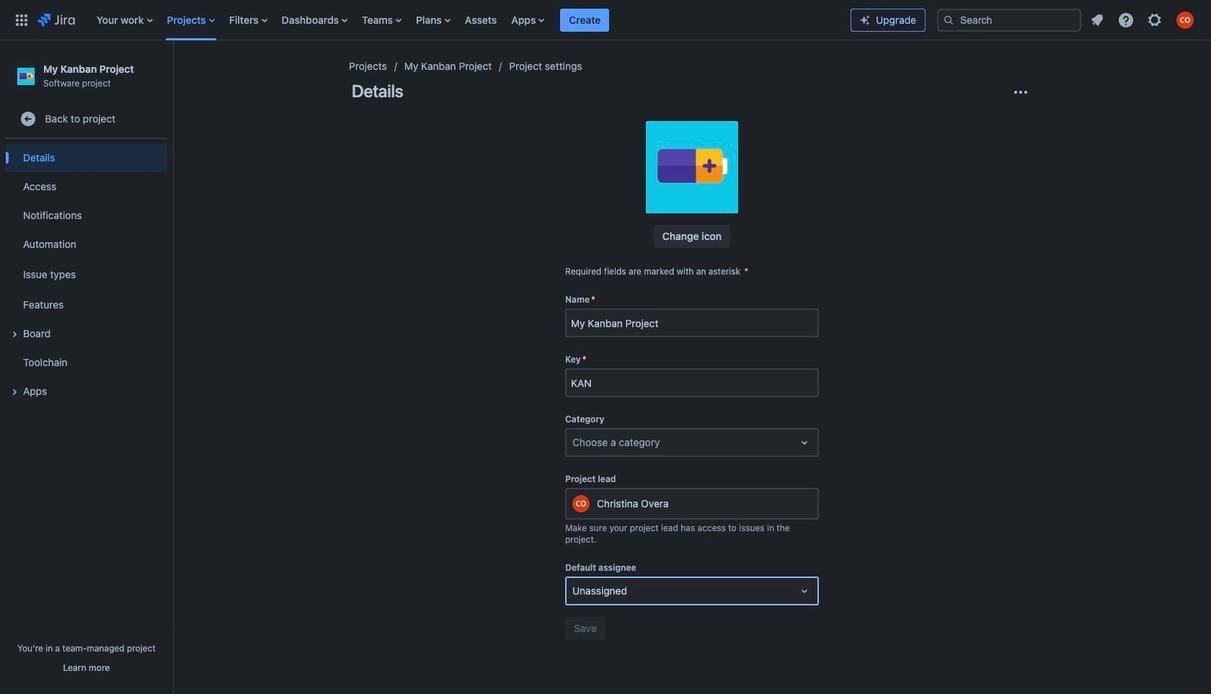 Task type: vqa. For each thing, say whether or not it's contained in the screenshot.
Upload image
no



Task type: describe. For each thing, give the bounding box(es) containing it.
project avatar image
[[646, 121, 739, 213]]

your profile and settings image
[[1177, 11, 1194, 28]]

settings image
[[1147, 11, 1164, 28]]

1 horizontal spatial list
[[1085, 7, 1203, 33]]

group inside sidebar element
[[6, 139, 167, 410]]

0 horizontal spatial list
[[89, 0, 851, 40]]

expand image
[[6, 326, 23, 343]]

1 open image from the top
[[796, 434, 814, 452]]



Task type: locate. For each thing, give the bounding box(es) containing it.
0 vertical spatial open image
[[796, 434, 814, 452]]

appswitcher icon image
[[13, 11, 30, 28]]

Search field
[[938, 8, 1082, 31]]

open image
[[796, 434, 814, 452], [796, 583, 814, 600]]

1 vertical spatial open image
[[796, 583, 814, 600]]

sidebar navigation image
[[157, 58, 189, 87]]

group
[[6, 139, 167, 410]]

2 open image from the top
[[796, 583, 814, 600]]

None text field
[[573, 436, 575, 450]]

expand image
[[6, 384, 23, 401]]

notifications image
[[1089, 11, 1106, 28]]

primary element
[[9, 0, 851, 40]]

list
[[89, 0, 851, 40], [1085, 7, 1203, 33]]

jira image
[[38, 11, 75, 28], [38, 11, 75, 28]]

help image
[[1118, 11, 1135, 28]]

more image
[[1013, 84, 1030, 101]]

sidebar element
[[0, 40, 173, 695]]

None search field
[[938, 8, 1082, 31]]

None field
[[567, 310, 818, 336], [567, 370, 818, 396], [567, 310, 818, 336], [567, 370, 818, 396]]

banner
[[0, 0, 1212, 40]]

search image
[[943, 14, 955, 26]]

list item
[[561, 0, 610, 40]]



